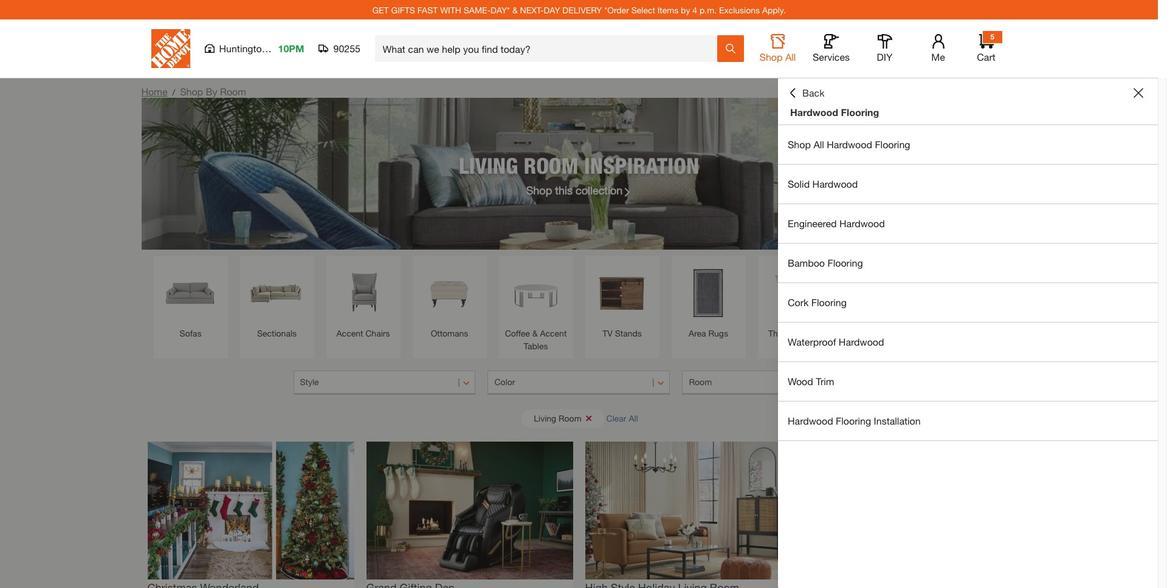 Task type: locate. For each thing, give the bounding box(es) containing it.
2 vertical spatial all
[[629, 413, 638, 423]]

1 horizontal spatial all
[[785, 51, 796, 63]]

day*
[[491, 5, 510, 15]]

&
[[512, 5, 518, 15], [532, 328, 538, 339]]

accent
[[336, 328, 363, 339], [540, 328, 567, 339]]

accent chairs
[[336, 328, 390, 339]]

gifts
[[391, 5, 415, 15]]

cork
[[788, 297, 809, 308]]

coffee & accent tables image
[[505, 262, 567, 324]]

sectionals link
[[246, 262, 308, 340]]

all up back button
[[785, 51, 796, 63]]

cork flooring
[[788, 297, 847, 308]]

this
[[555, 183, 573, 197]]

shop
[[760, 51, 783, 63], [180, 86, 203, 97], [788, 139, 811, 150], [526, 183, 552, 197]]

coffee
[[505, 328, 530, 339]]

2 accent from the left
[[540, 328, 567, 339]]

delivery
[[562, 5, 602, 15]]

room down color button
[[559, 413, 581, 423]]

wood trim
[[788, 376, 834, 387]]

by
[[206, 86, 217, 97]]

accent chairs image
[[332, 262, 394, 324]]

by
[[681, 5, 690, 15]]

solid hardwood
[[788, 178, 858, 190]]

cart
[[977, 51, 995, 63]]

diy
[[877, 51, 893, 63]]

color button
[[488, 371, 670, 395]]

1 horizontal spatial &
[[532, 328, 538, 339]]

1 horizontal spatial accent
[[540, 328, 567, 339]]

drawer close image
[[1134, 88, 1143, 98]]

tv stands
[[602, 328, 642, 339]]

huntington park
[[219, 43, 290, 54]]

0 horizontal spatial living
[[459, 152, 518, 178]]

diy button
[[865, 34, 904, 63]]

1 accent from the left
[[336, 328, 363, 339]]

home link
[[141, 86, 167, 97]]

wood trim link
[[778, 362, 1158, 401]]

installation
[[874, 415, 921, 427]]

2 horizontal spatial stretchy image image
[[585, 442, 792, 580]]

style
[[300, 377, 319, 387]]

0 vertical spatial all
[[785, 51, 796, 63]]

menu
[[778, 125, 1158, 441]]

& up tables
[[532, 328, 538, 339]]

shop for shop all hardwood flooring
[[788, 139, 811, 150]]

rugs
[[708, 328, 728, 339]]

solid
[[788, 178, 810, 190]]

0 horizontal spatial accent
[[336, 328, 363, 339]]

back button
[[788, 87, 824, 99]]

blankets
[[878, 328, 911, 339]]

0 vertical spatial living
[[459, 152, 518, 178]]

all for clear all
[[629, 413, 638, 423]]

90255
[[333, 43, 360, 54]]

the home depot logo image
[[151, 29, 190, 68]]

2 throw from the left
[[852, 328, 875, 339]]

2 stretchy image image from the left
[[366, 442, 573, 580]]

1 stretchy image image from the left
[[147, 442, 354, 580]]

1 vertical spatial &
[[532, 328, 538, 339]]

shop inside "link"
[[788, 139, 811, 150]]

stands
[[615, 328, 642, 339]]

living for living room
[[534, 413, 556, 423]]

tables
[[524, 341, 548, 351]]

1 throw from the left
[[768, 328, 792, 339]]

living
[[459, 152, 518, 178], [534, 413, 556, 423]]

sectionals
[[257, 328, 297, 339]]

hardwood down back
[[790, 106, 838, 118]]

hardwood right the waterproof
[[839, 336, 884, 348]]

area rugs image
[[677, 262, 739, 324]]

1 horizontal spatial stretchy image image
[[366, 442, 573, 580]]

1 horizontal spatial living
[[534, 413, 556, 423]]

shop left this
[[526, 183, 552, 197]]

shop down apply.
[[760, 51, 783, 63]]

engineered hardwood
[[788, 218, 885, 229]]

& inside the 'coffee & accent tables'
[[532, 328, 538, 339]]

menu containing shop all hardwood flooring
[[778, 125, 1158, 441]]

0 horizontal spatial throw
[[768, 328, 792, 339]]

throw for throw pillows
[[768, 328, 792, 339]]

hardwood down hardwood flooring at top
[[827, 139, 872, 150]]

0 horizontal spatial all
[[629, 413, 638, 423]]

all down hardwood flooring at top
[[813, 139, 824, 150]]

0 horizontal spatial &
[[512, 5, 518, 15]]

next-
[[520, 5, 544, 15]]

accent inside the 'coffee & accent tables'
[[540, 328, 567, 339]]

throw pillows link
[[764, 262, 826, 340]]

sofas image
[[160, 262, 222, 324]]

solid hardwood link
[[778, 165, 1158, 204]]

coffee & accent tables link
[[505, 262, 567, 353]]

living inside living room button
[[534, 413, 556, 423]]

all right clear
[[629, 413, 638, 423]]

collection
[[576, 183, 623, 197]]

1 horizontal spatial throw
[[852, 328, 875, 339]]

shop up solid
[[788, 139, 811, 150]]

all inside button
[[785, 51, 796, 63]]

inspiration
[[584, 152, 699, 178]]

0 horizontal spatial stretchy image image
[[147, 442, 354, 580]]

hardwood flooring
[[790, 106, 879, 118]]

throw
[[768, 328, 792, 339], [852, 328, 875, 339]]

4
[[692, 5, 697, 15]]

waterproof hardwood
[[788, 336, 884, 348]]

hardwood flooring installation link
[[778, 402, 1158, 441]]

shop all
[[760, 51, 796, 63]]

apply.
[[762, 5, 786, 15]]

throw left pillows
[[768, 328, 792, 339]]

exclusions
[[719, 5, 760, 15]]

throw left 'blankets'
[[852, 328, 875, 339]]

ottomans link
[[418, 262, 480, 340]]

1 vertical spatial living
[[534, 413, 556, 423]]

all inside "link"
[[813, 139, 824, 150]]

2 horizontal spatial all
[[813, 139, 824, 150]]

home / shop by room
[[141, 86, 246, 97]]

style button
[[293, 371, 476, 395]]

accent up tables
[[540, 328, 567, 339]]

all inside button
[[629, 413, 638, 423]]

flooring for bamboo flooring
[[828, 257, 863, 269]]

room
[[220, 86, 246, 97], [524, 152, 578, 178], [689, 377, 712, 387], [559, 413, 581, 423]]

stretchy image image
[[147, 442, 354, 580], [366, 442, 573, 580], [585, 442, 792, 580]]

tv stands image
[[591, 262, 653, 324]]

shop for shop all
[[760, 51, 783, 63]]

shop inside button
[[760, 51, 783, 63]]

1 vertical spatial all
[[813, 139, 824, 150]]

accent left chairs
[[336, 328, 363, 339]]

& right day*
[[512, 5, 518, 15]]



Task type: vqa. For each thing, say whether or not it's contained in the screenshot.
the Area Rugs
yes



Task type: describe. For each thing, give the bounding box(es) containing it.
0 vertical spatial &
[[512, 5, 518, 15]]

me button
[[919, 34, 958, 63]]

same-
[[464, 5, 491, 15]]

waterproof
[[788, 336, 836, 348]]

ottomans image
[[418, 262, 480, 324]]

5
[[990, 32, 994, 41]]

hardwood right engineered
[[839, 218, 885, 229]]

flooring for hardwood flooring installation
[[836, 415, 871, 427]]

hardwood right solid
[[812, 178, 858, 190]]

with
[[440, 5, 461, 15]]

get
[[372, 5, 389, 15]]

shop right /
[[180, 86, 203, 97]]

get gifts fast with same-day* & next-day delivery *order select items by 4 p.m. exclusions apply.
[[372, 5, 786, 15]]

area rugs link
[[677, 262, 739, 340]]

services
[[813, 51, 850, 63]]

shop all button
[[758, 34, 797, 63]]

shop this collection link
[[526, 182, 632, 198]]

curtains & drapes image
[[936, 262, 998, 324]]

engineered hardwood link
[[778, 204, 1158, 243]]

flooring for hardwood flooring
[[841, 106, 879, 118]]

10pm
[[278, 43, 304, 54]]

throw blankets image
[[850, 262, 912, 324]]

select
[[631, 5, 655, 15]]

wood
[[788, 376, 813, 387]]

What can we help you find today? search field
[[383, 36, 716, 61]]

sofas link
[[160, 262, 222, 340]]

flooring for cork flooring
[[811, 297, 847, 308]]

all for shop all hardwood flooring
[[813, 139, 824, 150]]

cork flooring link
[[778, 283, 1158, 322]]

accent chairs link
[[332, 262, 394, 340]]

3 stretchy image image from the left
[[585, 442, 792, 580]]

throw blankets link
[[850, 262, 912, 340]]

throw blankets
[[852, 328, 911, 339]]

living room
[[534, 413, 581, 423]]

living room button
[[522, 409, 605, 428]]

color
[[494, 377, 515, 387]]

shop all hardwood flooring
[[788, 139, 910, 150]]

p.m.
[[700, 5, 717, 15]]

*order
[[604, 5, 629, 15]]

chairs
[[365, 328, 390, 339]]

hardwood down wood trim
[[788, 415, 833, 427]]

waterproof hardwood link
[[778, 323, 1158, 362]]

huntington
[[219, 43, 267, 54]]

/
[[172, 87, 175, 97]]

fast
[[417, 5, 438, 15]]

area
[[689, 328, 706, 339]]

room down area
[[689, 377, 712, 387]]

room right by
[[220, 86, 246, 97]]

day
[[544, 5, 560, 15]]

me
[[931, 51, 945, 63]]

all for shop all
[[785, 51, 796, 63]]

clear all
[[606, 413, 638, 423]]

flooring inside "link"
[[875, 139, 910, 150]]

area rugs
[[689, 328, 728, 339]]

shop this collection
[[526, 183, 623, 197]]

throw pillows image
[[764, 262, 826, 324]]

bamboo flooring
[[788, 257, 863, 269]]

bamboo flooring link
[[778, 244, 1158, 283]]

hardwood flooring installation
[[788, 415, 921, 427]]

bamboo
[[788, 257, 825, 269]]

sofas
[[180, 328, 201, 339]]

park
[[270, 43, 290, 54]]

hardwood inside "link"
[[827, 139, 872, 150]]

tv
[[602, 328, 613, 339]]

items
[[657, 5, 678, 15]]

throw pillows
[[768, 328, 821, 339]]

room up this
[[524, 152, 578, 178]]

clear
[[606, 413, 626, 423]]

shop for shop this collection
[[526, 183, 552, 197]]

90255 button
[[319, 43, 361, 55]]

throw for throw blankets
[[852, 328, 875, 339]]

engineered
[[788, 218, 837, 229]]

living room inspiration
[[459, 152, 699, 178]]

services button
[[812, 34, 851, 63]]

home
[[141, 86, 167, 97]]

living for living room inspiration
[[459, 152, 518, 178]]

sectionals image
[[246, 262, 308, 324]]

trim
[[816, 376, 834, 387]]

pillows
[[794, 328, 821, 339]]

coffee & accent tables
[[505, 328, 567, 351]]

ottomans
[[431, 328, 468, 339]]

clear all button
[[606, 407, 638, 430]]

shop all hardwood flooring link
[[778, 125, 1158, 164]]

feedback link image
[[1151, 205, 1167, 271]]

tv stands link
[[591, 262, 653, 340]]

back
[[802, 87, 824, 98]]

room button
[[682, 371, 865, 395]]



